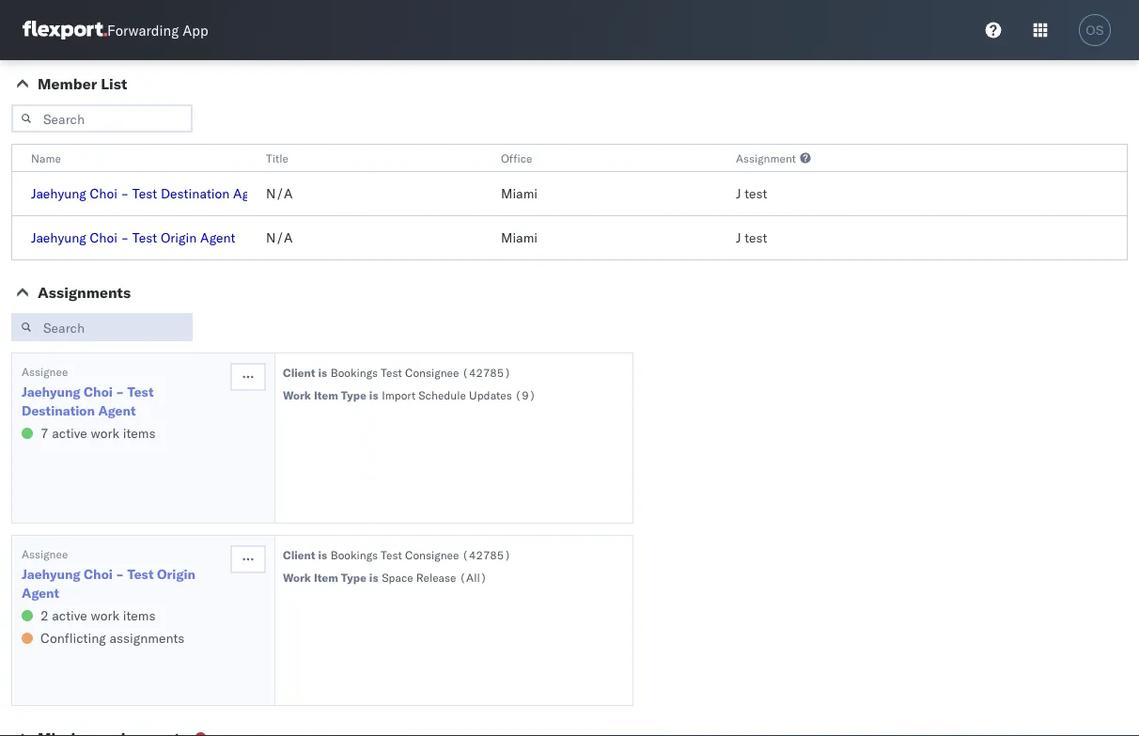 Task type: locate. For each thing, give the bounding box(es) containing it.
work down the assignee jaehyung choi - test destination agent
[[91, 425, 119, 441]]

1 item from the top
[[314, 388, 338, 402]]

1 vertical spatial n/a
[[266, 229, 293, 246]]

1 vertical spatial client is bookings test consignee (42785)
[[283, 548, 511, 562]]

origin down jaehyung choi - test destination agent n/a
[[161, 229, 197, 246]]

1 work from the top
[[91, 425, 119, 441]]

2 work from the top
[[91, 607, 119, 624]]

app
[[183, 21, 208, 39]]

assignee for jaehyung choi - test destination agent
[[22, 364, 68, 378]]

j for jaehyung choi - test destination agent
[[736, 185, 741, 202]]

jaehyung up 7
[[22, 384, 80, 400]]

test for jaehyung choi - test destination agent
[[745, 185, 768, 202]]

1 vertical spatial consignee
[[405, 548, 459, 562]]

import
[[382, 388, 416, 402]]

consignee
[[405, 365, 459, 379], [405, 548, 459, 562]]

work item type is
[[283, 388, 378, 402], [283, 570, 378, 584]]

items down the assignee jaehyung choi - test destination agent
[[123, 425, 156, 441]]

0 vertical spatial assignee
[[22, 364, 68, 378]]

0 vertical spatial bookings
[[331, 365, 378, 379]]

space release (all)
[[382, 570, 487, 584]]

choi up 7 active work items
[[84, 384, 113, 400]]

2 work from the top
[[283, 570, 311, 584]]

type left import
[[341, 388, 367, 402]]

2 client is bookings test consignee (42785) from the top
[[283, 548, 511, 562]]

jaehyung choi - test destination agent link up jaehyung choi - test origin agent
[[31, 185, 268, 202]]

jaehyung choi - test destination agent link
[[31, 185, 268, 202], [22, 383, 228, 420]]

2 active from the top
[[52, 607, 87, 624]]

jaehyung choi - test origin agent link up 2 active work items on the bottom left of the page
[[22, 565, 228, 603]]

- up 2 active work items on the bottom left of the page
[[116, 566, 124, 582]]

name
[[31, 151, 61, 165]]

type left space
[[341, 570, 367, 584]]

2 bookings from the top
[[331, 548, 378, 562]]

agent
[[233, 185, 268, 202], [200, 229, 235, 246], [98, 402, 136, 419], [22, 585, 59, 601]]

assignee inside the assignee jaehyung choi - test destination agent
[[22, 364, 68, 378]]

2 n/a from the top
[[266, 229, 293, 246]]

jaehyung choi - test origin agent link down jaehyung choi - test destination agent n/a
[[31, 229, 235, 246]]

j
[[736, 185, 741, 202], [736, 229, 741, 246]]

0 vertical spatial (42785)
[[462, 365, 511, 379]]

item for jaehyung choi - test origin agent
[[314, 570, 338, 584]]

choi
[[90, 185, 117, 202], [90, 229, 117, 246], [84, 384, 113, 400], [84, 566, 113, 582]]

0 vertical spatial consignee
[[405, 365, 459, 379]]

client
[[283, 365, 315, 379], [283, 548, 315, 562]]

destination
[[161, 185, 230, 202], [22, 402, 95, 419]]

1 vertical spatial test
[[745, 229, 768, 246]]

schedule
[[419, 388, 466, 402]]

test up 2 active work items on the bottom left of the page
[[127, 566, 154, 582]]

consignee up the space release (all)
[[405, 548, 459, 562]]

2 (42785) from the top
[[462, 548, 511, 562]]

1 items from the top
[[123, 425, 156, 441]]

forwarding app
[[107, 21, 208, 39]]

1 j test from the top
[[736, 185, 768, 202]]

(9)
[[515, 388, 536, 402]]

2 active work items
[[40, 607, 156, 624]]

miami
[[501, 185, 538, 202], [501, 229, 538, 246]]

work
[[283, 388, 311, 402], [283, 570, 311, 584]]

j test for jaehyung choi - test destination agent
[[736, 185, 768, 202]]

1 test from the top
[[745, 185, 768, 202]]

1 vertical spatial assignee
[[22, 547, 68, 561]]

assignee up 7
[[22, 364, 68, 378]]

7
[[40, 425, 49, 441]]

j test for jaehyung choi - test origin agent
[[736, 229, 768, 246]]

test up 7 active work items
[[127, 384, 154, 400]]

destination up jaehyung choi - test origin agent
[[161, 185, 230, 202]]

2 work item type is from the top
[[283, 570, 378, 584]]

2 type from the top
[[341, 570, 367, 584]]

-
[[121, 185, 129, 202], [121, 229, 129, 246], [116, 384, 124, 400], [116, 566, 124, 582]]

client for jaehyung choi - test destination agent
[[283, 365, 315, 379]]

client is bookings test consignee (42785) up space
[[283, 548, 511, 562]]

active
[[52, 425, 87, 441], [52, 607, 87, 624]]

destination up 7
[[22, 402, 95, 419]]

origin
[[161, 229, 197, 246], [157, 566, 196, 582]]

1 work item type is from the top
[[283, 388, 378, 402]]

1 vertical spatial miami
[[501, 229, 538, 246]]

1 vertical spatial destination
[[22, 402, 95, 419]]

item left space
[[314, 570, 338, 584]]

j test
[[736, 185, 768, 202], [736, 229, 768, 246]]

1 vertical spatial bookings
[[331, 548, 378, 562]]

assignee up '2'
[[22, 547, 68, 561]]

choi up 2 active work items on the bottom left of the page
[[84, 566, 113, 582]]

1 active from the top
[[52, 425, 87, 441]]

0 vertical spatial j test
[[736, 185, 768, 202]]

assignee
[[22, 364, 68, 378], [22, 547, 68, 561]]

0 vertical spatial client
[[283, 365, 315, 379]]

2 miami from the top
[[501, 229, 538, 246]]

(42785)
[[462, 365, 511, 379], [462, 548, 511, 562]]

1 j from the top
[[736, 185, 741, 202]]

forwarding app link
[[23, 21, 208, 39]]

assignee jaehyung choi - test destination agent
[[22, 364, 154, 419]]

1 vertical spatial work item type is
[[283, 570, 378, 584]]

1 vertical spatial item
[[314, 570, 338, 584]]

0 vertical spatial work
[[283, 388, 311, 402]]

0 vertical spatial client is bookings test consignee (42785)
[[283, 365, 511, 379]]

0 vertical spatial type
[[341, 388, 367, 402]]

consignee up "schedule"
[[405, 365, 459, 379]]

j for jaehyung choi - test origin agent
[[736, 229, 741, 246]]

0 vertical spatial item
[[314, 388, 338, 402]]

0 vertical spatial miami
[[501, 185, 538, 202]]

1 horizontal spatial destination
[[161, 185, 230, 202]]

1 consignee from the top
[[405, 365, 459, 379]]

agent up 7 active work items
[[98, 402, 136, 419]]

(42785) up (all)
[[462, 548, 511, 562]]

items for 7 active work items
[[123, 425, 156, 441]]

0 horizontal spatial destination
[[22, 402, 95, 419]]

n/a
[[266, 185, 293, 202], [266, 229, 293, 246]]

0 vertical spatial work item type is
[[283, 388, 378, 402]]

work
[[91, 425, 119, 441], [91, 607, 119, 624]]

work item type is left import
[[283, 388, 378, 402]]

jaehyung up '2'
[[22, 566, 80, 582]]

items
[[123, 425, 156, 441], [123, 607, 156, 624]]

0 vertical spatial n/a
[[266, 185, 293, 202]]

test
[[132, 185, 157, 202], [132, 229, 157, 246], [381, 365, 402, 379], [127, 384, 154, 400], [381, 548, 402, 562], [127, 566, 154, 582]]

1 vertical spatial j
[[736, 229, 741, 246]]

1 client is bookings test consignee (42785) from the top
[[283, 365, 511, 379]]

jaehyung inside the assignee jaehyung choi - test destination agent
[[22, 384, 80, 400]]

1 (42785) from the top
[[462, 365, 511, 379]]

active up 'conflicting'
[[52, 607, 87, 624]]

1 vertical spatial type
[[341, 570, 367, 584]]

type
[[341, 388, 367, 402], [341, 570, 367, 584]]

1 vertical spatial (42785)
[[462, 548, 511, 562]]

1 vertical spatial origin
[[157, 566, 196, 582]]

client is bookings test consignee (42785)
[[283, 365, 511, 379], [283, 548, 511, 562]]

client is bookings test consignee (42785) up import
[[283, 365, 511, 379]]

client for jaehyung choi - test origin agent
[[283, 548, 315, 562]]

1 vertical spatial jaehyung choi - test destination agent link
[[22, 383, 228, 420]]

0 vertical spatial work
[[91, 425, 119, 441]]

- inside assignee jaehyung choi - test origin agent
[[116, 566, 124, 582]]

is
[[318, 365, 327, 379], [369, 388, 378, 402], [318, 548, 327, 562], [369, 570, 378, 584]]

2 assignee from the top
[[22, 547, 68, 561]]

2 items from the top
[[123, 607, 156, 624]]

item
[[314, 388, 338, 402], [314, 570, 338, 584]]

0 vertical spatial active
[[52, 425, 87, 441]]

jaehyung down name
[[31, 185, 86, 202]]

1 assignee from the top
[[22, 364, 68, 378]]

jaehyung
[[31, 185, 86, 202], [31, 229, 86, 246], [22, 384, 80, 400], [22, 566, 80, 582]]

1 work from the top
[[283, 388, 311, 402]]

forwarding
[[107, 21, 179, 39]]

active for 7
[[52, 425, 87, 441]]

item left import
[[314, 388, 338, 402]]

jaehyung choi - test destination agent link up 7 active work items
[[22, 383, 228, 420]]

1 vertical spatial items
[[123, 607, 156, 624]]

assignee inside assignee jaehyung choi - test origin agent
[[22, 547, 68, 561]]

1 vertical spatial j test
[[736, 229, 768, 246]]

2 test from the top
[[745, 229, 768, 246]]

type for jaehyung choi - test destination agent
[[341, 388, 367, 402]]

1 vertical spatial work
[[283, 570, 311, 584]]

2 j test from the top
[[736, 229, 768, 246]]

test
[[745, 185, 768, 202], [745, 229, 768, 246]]

client is bookings test consignee (42785) for jaehyung choi - test origin agent
[[283, 548, 511, 562]]

work item type is left space
[[283, 570, 378, 584]]

origin up assignments
[[157, 566, 196, 582]]

active right 7
[[52, 425, 87, 441]]

1 miami from the top
[[501, 185, 538, 202]]

2 item from the top
[[314, 570, 338, 584]]

0 vertical spatial destination
[[161, 185, 230, 202]]

assignee jaehyung choi - test origin agent
[[22, 547, 196, 601]]

jaehyung choi - test origin agent link
[[31, 229, 235, 246], [22, 565, 228, 603]]

1 bookings from the top
[[331, 365, 378, 379]]

import schedule updates (9)
[[382, 388, 536, 402]]

bookings
[[331, 365, 378, 379], [331, 548, 378, 562]]

0 vertical spatial j
[[736, 185, 741, 202]]

1 vertical spatial work
[[91, 607, 119, 624]]

- up 7 active work items
[[116, 384, 124, 400]]

agent up '2'
[[22, 585, 59, 601]]

0 vertical spatial items
[[123, 425, 156, 441]]

1 client from the top
[[283, 365, 315, 379]]

1 type from the top
[[341, 388, 367, 402]]

(42785) up updates
[[462, 365, 511, 379]]

2 consignee from the top
[[405, 548, 459, 562]]

test up jaehyung choi - test origin agent
[[132, 185, 157, 202]]

1 vertical spatial client
[[283, 548, 315, 562]]

test inside the assignee jaehyung choi - test destination agent
[[127, 384, 154, 400]]

jaehyung choi - test destination agent n/a
[[31, 185, 293, 202]]

work up conflicting assignments on the bottom left
[[91, 607, 119, 624]]

choi up assignments
[[90, 229, 117, 246]]

2 j from the top
[[736, 229, 741, 246]]

2 client from the top
[[283, 548, 315, 562]]

items up assignments
[[123, 607, 156, 624]]

1 vertical spatial active
[[52, 607, 87, 624]]

0 vertical spatial test
[[745, 185, 768, 202]]



Task type: describe. For each thing, give the bounding box(es) containing it.
agent inside assignee jaehyung choi - test origin agent
[[22, 585, 59, 601]]

2
[[40, 607, 49, 624]]

choi up jaehyung choi - test origin agent
[[90, 185, 117, 202]]

- up jaehyung choi - test origin agent
[[121, 185, 129, 202]]

test inside assignee jaehyung choi - test origin agent
[[127, 566, 154, 582]]

test up space
[[381, 548, 402, 562]]

miami for jaehyung choi - test origin agent
[[501, 229, 538, 246]]

origin inside assignee jaehyung choi - test origin agent
[[157, 566, 196, 582]]

assignments
[[38, 283, 131, 302]]

items for 2 active work items
[[123, 607, 156, 624]]

bookings for jaehyung choi - test origin agent
[[331, 548, 378, 562]]

- inside the assignee jaehyung choi - test destination agent
[[116, 384, 124, 400]]

office
[[501, 151, 533, 165]]

Search text field
[[11, 313, 193, 341]]

0 vertical spatial jaehyung choi - test destination agent link
[[31, 185, 268, 202]]

1 vertical spatial jaehyung choi - test origin agent link
[[22, 565, 228, 603]]

test up import
[[381, 365, 402, 379]]

os
[[1086, 23, 1104, 37]]

agent down jaehyung choi - test destination agent n/a
[[200, 229, 235, 246]]

work for origin
[[91, 607, 119, 624]]

work item type is for jaehyung choi - test origin agent
[[283, 570, 378, 584]]

choi inside assignee jaehyung choi - test origin agent
[[84, 566, 113, 582]]

updates
[[469, 388, 512, 402]]

client is bookings test consignee (42785) for jaehyung choi - test destination agent
[[283, 365, 511, 379]]

jaehyung up assignments
[[31, 229, 86, 246]]

work for jaehyung choi - test origin agent
[[283, 570, 311, 584]]

type for jaehyung choi - test origin agent
[[341, 570, 367, 584]]

flexport. image
[[23, 21, 107, 39]]

space
[[382, 570, 413, 584]]

work for jaehyung choi - test destination agent
[[283, 388, 311, 402]]

destination inside the assignee jaehyung choi - test destination agent
[[22, 402, 95, 419]]

consignee for jaehyung choi - test origin agent
[[405, 548, 459, 562]]

test down jaehyung choi - test destination agent n/a
[[132, 229, 157, 246]]

assignee for jaehyung choi - test origin agent
[[22, 547, 68, 561]]

member list
[[38, 74, 127, 93]]

work item type is for jaehyung choi - test destination agent
[[283, 388, 378, 402]]

miami for jaehyung choi - test destination agent
[[501, 185, 538, 202]]

active for 2
[[52, 607, 87, 624]]

0 vertical spatial origin
[[161, 229, 197, 246]]

item for jaehyung choi - test destination agent
[[314, 388, 338, 402]]

assignments
[[110, 630, 185, 646]]

os button
[[1074, 8, 1117, 52]]

jaehyung inside assignee jaehyung choi - test origin agent
[[22, 566, 80, 582]]

0 vertical spatial jaehyung choi - test origin agent link
[[31, 229, 235, 246]]

consignee for jaehyung choi - test destination agent
[[405, 365, 459, 379]]

jaehyung choi - test origin agent
[[31, 229, 235, 246]]

member
[[38, 74, 97, 93]]

- down jaehyung choi - test destination agent n/a
[[121, 229, 129, 246]]

test for jaehyung choi - test origin agent
[[745, 229, 768, 246]]

(42785) for jaehyung choi - test destination agent
[[462, 365, 511, 379]]

work for destination
[[91, 425, 119, 441]]

assignment
[[736, 151, 796, 165]]

list
[[101, 74, 127, 93]]

1 n/a from the top
[[266, 185, 293, 202]]

7 active work items
[[40, 425, 156, 441]]

title
[[266, 151, 289, 165]]

(42785) for jaehyung choi - test origin agent
[[462, 548, 511, 562]]

agent inside the assignee jaehyung choi - test destination agent
[[98, 402, 136, 419]]

Search text field
[[11, 104, 193, 133]]

bookings for jaehyung choi - test destination agent
[[331, 365, 378, 379]]

conflicting assignments
[[40, 630, 185, 646]]

choi inside the assignee jaehyung choi - test destination agent
[[84, 384, 113, 400]]

(all)
[[459, 570, 487, 584]]

agent down title
[[233, 185, 268, 202]]

release
[[416, 570, 457, 584]]

conflicting
[[40, 630, 106, 646]]



Task type: vqa. For each thing, say whether or not it's contained in the screenshot.
Assignee in the Assignee Jaehyung Choi - Test Destination Agent
yes



